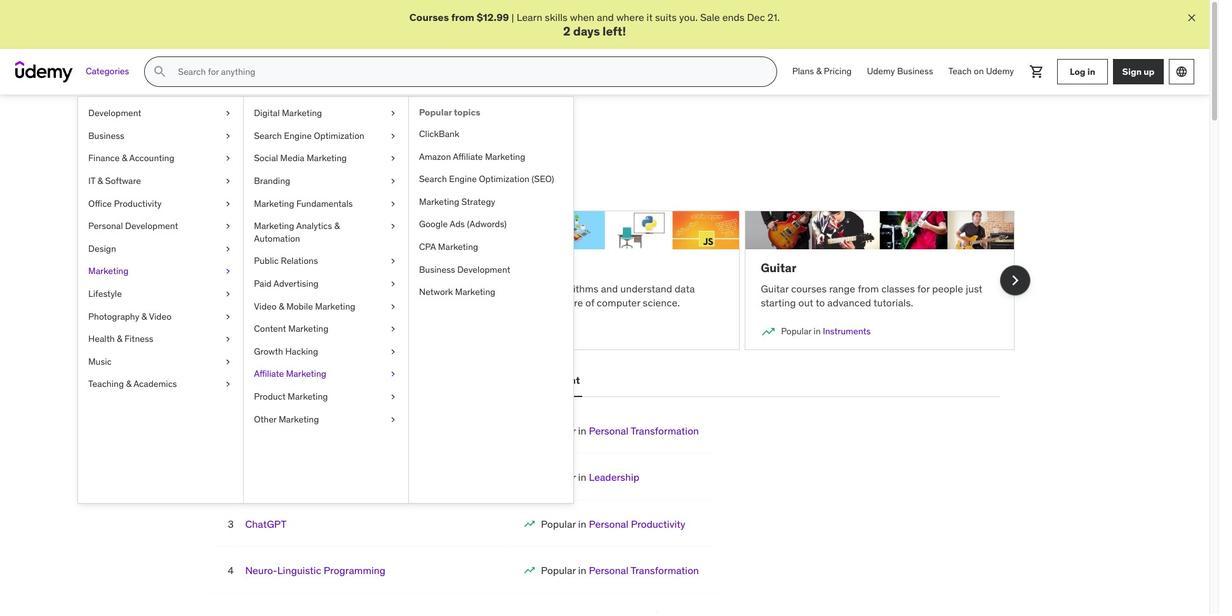 Task type: locate. For each thing, give the bounding box(es) containing it.
video down the statistical
[[254, 301, 277, 312]]

popular for first personal transformation link from the bottom of the page
[[541, 565, 576, 578]]

xsmall image
[[223, 107, 233, 120], [388, 107, 398, 120], [223, 130, 233, 143], [223, 153, 233, 165], [388, 153, 398, 165], [223, 221, 233, 233], [388, 221, 398, 233], [388, 256, 398, 268], [388, 278, 398, 291], [223, 288, 233, 301], [388, 301, 398, 313], [223, 311, 233, 323], [223, 334, 233, 346], [388, 346, 398, 358], [223, 356, 233, 369], [388, 369, 398, 381], [388, 391, 398, 404]]

optimization inside search engine optimization (seo) link
[[479, 174, 530, 185]]

xsmall image for music
[[223, 356, 233, 369]]

business
[[898, 66, 934, 77], [88, 130, 124, 142], [419, 264, 455, 275]]

in left leadership
[[578, 472, 587, 484]]

popular for personal productivity link
[[541, 518, 576, 531]]

design inside button
[[362, 374, 396, 387]]

search inside search engine optimization link
[[254, 130, 282, 142]]

4 cell from the top
[[541, 565, 699, 578]]

1 horizontal spatial video
[[254, 301, 277, 312]]

probability
[[277, 283, 325, 295]]

1 vertical spatial productivity
[[631, 518, 686, 531]]

in for data & analytics link
[[263, 326, 271, 337]]

your
[[398, 162, 417, 174]]

skills up 2
[[545, 11, 568, 24]]

personal development button
[[468, 366, 583, 396]]

xsmall image inside social media marketing link
[[388, 153, 398, 165]]

affiliate
[[453, 151, 483, 162], [254, 369, 284, 380]]

development inside affiliate marketing element
[[457, 264, 511, 275]]

2 vertical spatial from
[[236, 297, 257, 309]]

learn inside learn to build algorithms and understand data structures at the core of computer science.
[[486, 283, 512, 295]]

& inside "link"
[[117, 334, 122, 345]]

music
[[88, 356, 112, 368]]

0 vertical spatial optimization
[[314, 130, 365, 142]]

topics up improve
[[360, 125, 406, 145]]

1 popular in personal transformation from the top
[[541, 425, 699, 438]]

xsmall image for finance & accounting
[[223, 153, 233, 165]]

xsmall image inside the marketing fundamentals link
[[388, 198, 398, 210]]

affiliate up the 'search engine optimization (seo)'
[[453, 151, 483, 162]]

xsmall image inside design link
[[223, 243, 233, 256]]

analytics
[[296, 221, 332, 232], [301, 326, 337, 337]]

& right it
[[98, 175, 103, 187]]

2 vertical spatial learn
[[486, 283, 512, 295]]

xsmall image inside content marketing link
[[388, 323, 398, 336]]

1 horizontal spatial learn
[[486, 283, 512, 295]]

learn up structures
[[486, 283, 512, 295]]

1 personal transformation link from the top
[[589, 425, 699, 438]]

in inside 'link'
[[1088, 66, 1096, 77]]

guitar courses range from classes for people just starting out to advanced tutorials.
[[761, 283, 983, 309]]

left!
[[603, 24, 626, 39]]

xsmall image inside finance & accounting link
[[223, 153, 233, 165]]

popular in leadership
[[541, 472, 640, 484]]

popular in data & analytics
[[231, 326, 337, 337]]

business left teach
[[898, 66, 934, 77]]

learn to build algorithms and understand data structures at the core of computer science.
[[486, 283, 695, 309]]

xsmall image for marketing
[[223, 266, 233, 278]]

xsmall image inside digital marketing link
[[388, 107, 398, 120]]

other
[[254, 414, 277, 425]]

xsmall image inside 'marketing' link
[[223, 266, 233, 278]]

0 vertical spatial guitar
[[761, 261, 797, 276]]

& right teaching
[[126, 379, 132, 390]]

0 horizontal spatial learn
[[195, 162, 221, 174]]

affiliate inside 'amazon affiliate marketing' link
[[453, 151, 483, 162]]

xsmall image inside product marketing link
[[388, 391, 398, 404]]

1 vertical spatial analytics
[[301, 326, 337, 337]]

xsmall image inside paid advertising link
[[388, 278, 398, 291]]

affiliate marketing element
[[408, 97, 574, 504]]

2 vertical spatial business
[[419, 264, 455, 275]]

optimization down digital marketing link
[[314, 130, 365, 142]]

xsmall image for content marketing
[[388, 323, 398, 336]]

& for academics
[[126, 379, 132, 390]]

in for leadership "link"
[[578, 472, 587, 484]]

existing
[[419, 162, 455, 174]]

clickbank link
[[409, 123, 574, 146]]

marketing fundamentals link
[[244, 193, 408, 215]]

0 vertical spatial transformation
[[631, 425, 699, 438]]

& right health
[[117, 334, 122, 345]]

0 vertical spatial engine
[[284, 130, 312, 142]]

use
[[211, 283, 228, 295]]

Search for anything text field
[[176, 61, 761, 83]]

1 guitar from the top
[[761, 261, 797, 276]]

2 horizontal spatial business
[[898, 66, 934, 77]]

1 vertical spatial from
[[858, 283, 879, 295]]

learn for popular and trending topics
[[195, 162, 221, 174]]

1 horizontal spatial optimization
[[479, 174, 530, 185]]

of
[[586, 297, 595, 309]]

2 udemy from the left
[[986, 66, 1014, 77]]

xsmall image for health & fitness
[[223, 334, 233, 346]]

0 horizontal spatial optimization
[[314, 130, 365, 142]]

personal
[[88, 221, 123, 232], [471, 374, 513, 387], [589, 425, 629, 438], [589, 518, 629, 531], [589, 565, 629, 578]]

in up popular in leadership
[[578, 425, 587, 438]]

1 horizontal spatial skills
[[545, 11, 568, 24]]

photography
[[88, 311, 139, 322]]

xsmall image inside public relations link
[[388, 256, 398, 268]]

affiliate down growth
[[254, 369, 284, 380]]

2 guitar from the top
[[761, 283, 789, 295]]

& left 'mobile'
[[279, 301, 284, 312]]

cpa
[[419, 241, 436, 253]]

1 vertical spatial personal transformation link
[[589, 565, 699, 578]]

personal transformation link down personal productivity link
[[589, 565, 699, 578]]

productivity inside office productivity link
[[114, 198, 162, 209]]

xsmall image inside photography & video link
[[223, 311, 233, 323]]

1 vertical spatial optimization
[[479, 174, 530, 185]]

xsmall image inside the 'health & fitness' "link"
[[223, 334, 233, 346]]

1 horizontal spatial topics
[[454, 107, 481, 118]]

|
[[512, 11, 514, 24]]

transformation for first personal transformation link
[[631, 425, 699, 438]]

xsmall image for marketing fundamentals
[[388, 198, 398, 210]]

from left $12.99
[[451, 11, 475, 24]]

xsmall image for personal development
[[223, 221, 233, 233]]

topics up clickbank link at left
[[454, 107, 481, 118]]

plans
[[793, 66, 814, 77]]

business up how
[[419, 264, 455, 275]]

2 transformation from the top
[[631, 565, 699, 578]]

xsmall image for development
[[223, 107, 233, 120]]

to inside learn to build algorithms and understand data structures at the core of computer science.
[[514, 283, 523, 295]]

growth
[[254, 346, 283, 357]]

in right the log
[[1088, 66, 1096, 77]]

xsmall image inside branding link
[[388, 175, 398, 188]]

to up "video & mobile marketing" link
[[327, 283, 337, 295]]

google
[[419, 219, 448, 230]]

0 horizontal spatial engine
[[284, 130, 312, 142]]

development for personal development link
[[125, 221, 178, 232]]

search for search engine optimization
[[254, 130, 282, 142]]

machine
[[211, 261, 259, 276]]

2 horizontal spatial learn
[[517, 11, 543, 24]]

0 vertical spatial personal transformation link
[[589, 425, 699, 438]]

guitar inside guitar courses range from classes for people just starting out to advanced tutorials.
[[761, 283, 789, 295]]

other marketing link
[[244, 409, 408, 431]]

1 vertical spatial transformation
[[631, 565, 699, 578]]

& right "plans"
[[817, 66, 822, 77]]

learn left something
[[195, 162, 221, 174]]

& down the marketing fundamentals link
[[334, 221, 340, 232]]

analytics inside carousel 'element'
[[301, 326, 337, 337]]

udemy right on
[[986, 66, 1014, 77]]

xsmall image inside personal development link
[[223, 221, 233, 233]]

and up left!
[[597, 11, 614, 24]]

1 horizontal spatial from
[[451, 11, 475, 24]]

and
[[597, 11, 614, 24], [259, 125, 288, 145], [601, 283, 618, 295]]

xsmall image for public relations
[[388, 256, 398, 268]]

carousel element
[[195, 196, 1031, 366]]

business development
[[419, 264, 511, 275]]

xsmall image inside the business link
[[223, 130, 233, 143]]

xsmall image for paid advertising
[[388, 278, 398, 291]]

0 horizontal spatial from
[[236, 297, 257, 309]]

optimization inside search engine optimization link
[[314, 130, 365, 142]]

xsmall image for design
[[223, 243, 233, 256]]

in left instruments
[[814, 326, 821, 337]]

algorithms
[[486, 261, 550, 276]]

xsmall image inside growth hacking link
[[388, 346, 398, 358]]

you.
[[680, 11, 698, 24]]

software
[[105, 175, 141, 187]]

personal development link
[[78, 215, 243, 238]]

search inside search engine optimization (seo) link
[[419, 174, 447, 185]]

xsmall image inside office productivity link
[[223, 198, 233, 210]]

bestselling button
[[210, 366, 270, 396]]

0 horizontal spatial affiliate
[[254, 369, 284, 380]]

xsmall image inside "video & mobile marketing" link
[[388, 301, 398, 313]]

4
[[228, 565, 234, 578]]

0 vertical spatial personal development
[[88, 221, 178, 232]]

in for first personal transformation link from the bottom of the page
[[578, 565, 587, 578]]

& right "finance"
[[122, 153, 127, 164]]

xsmall image for affiliate marketing
[[388, 369, 398, 381]]

1 horizontal spatial productivity
[[631, 518, 686, 531]]

personal development for personal development button
[[471, 374, 580, 387]]

popular for leadership "link"
[[541, 472, 576, 484]]

search down digital
[[254, 130, 282, 142]]

1 vertical spatial search
[[419, 174, 447, 185]]

log in link
[[1058, 59, 1108, 85]]

popular in personal productivity
[[541, 518, 686, 531]]

digital marketing
[[254, 107, 322, 119]]

1 horizontal spatial affiliate
[[453, 151, 483, 162]]

chatgpt link
[[245, 518, 287, 531]]

from inside the use statistical probability to teach computers how to learn from data.
[[236, 297, 257, 309]]

1 vertical spatial engine
[[449, 174, 477, 185]]

0 vertical spatial analytics
[[296, 221, 332, 232]]

analytics up growth hacking link
[[301, 326, 337, 337]]

popular topics
[[419, 107, 481, 118]]

productivity
[[114, 198, 162, 209], [631, 518, 686, 531]]

3
[[228, 518, 234, 531]]

personal development inside button
[[471, 374, 580, 387]]

search down amazon
[[419, 174, 447, 185]]

and down digital
[[259, 125, 288, 145]]

to up structures
[[514, 283, 523, 295]]

engine inside affiliate marketing element
[[449, 174, 477, 185]]

& right data
[[294, 326, 299, 337]]

xsmall image inside development link
[[223, 107, 233, 120]]

0 vertical spatial learn
[[517, 11, 543, 24]]

2 vertical spatial and
[[601, 283, 618, 295]]

and up the computer
[[601, 283, 618, 295]]

popular in personal transformation up leadership
[[541, 425, 699, 438]]

1 horizontal spatial engine
[[449, 174, 477, 185]]

popular in image
[[211, 325, 226, 340], [761, 325, 776, 340], [523, 518, 536, 531], [523, 565, 536, 578]]

to right the 'out'
[[816, 297, 825, 309]]

development for personal development button
[[515, 374, 580, 387]]

1 vertical spatial personal development
[[471, 374, 580, 387]]

popular in personal transformation down 'popular in personal productivity' at the bottom
[[541, 565, 699, 578]]

learning
[[262, 261, 312, 276]]

& up fitness
[[141, 311, 147, 322]]

1 vertical spatial topics
[[360, 125, 406, 145]]

from up advanced
[[858, 283, 879, 295]]

use statistical probability to teach computers how to learn from data.
[[211, 283, 448, 309]]

guitar
[[761, 261, 797, 276], [761, 283, 789, 295]]

health
[[88, 334, 115, 345]]

skills right existing
[[457, 162, 480, 174]]

public relations
[[254, 256, 318, 267]]

in down popular in leadership
[[578, 518, 587, 531]]

programming
[[324, 565, 386, 578]]

1 horizontal spatial personal development
[[471, 374, 580, 387]]

and inside learn to build algorithms and understand data structures at the core of computer science.
[[601, 283, 618, 295]]

paid advertising
[[254, 278, 319, 290]]

1 horizontal spatial business
[[419, 264, 455, 275]]

udemy image
[[15, 61, 73, 83]]

1 horizontal spatial udemy
[[986, 66, 1014, 77]]

mobile
[[286, 301, 313, 312]]

business inside affiliate marketing element
[[419, 264, 455, 275]]

when
[[570, 11, 595, 24]]

core
[[563, 297, 583, 309]]

in for instruments link
[[814, 326, 821, 337]]

optimization for search engine optimization (seo)
[[479, 174, 530, 185]]

2 horizontal spatial from
[[858, 283, 879, 295]]

design down growth hacking link
[[362, 374, 396, 387]]

optimization down 'amazon affiliate marketing' link
[[479, 174, 530, 185]]

instruments link
[[823, 326, 871, 337]]

xsmall image inside lifestyle "link"
[[223, 288, 233, 301]]

1 vertical spatial learn
[[195, 162, 221, 174]]

marketing link
[[78, 261, 243, 283]]

0 vertical spatial topics
[[454, 107, 481, 118]]

0 horizontal spatial business
[[88, 130, 124, 142]]

1 transformation from the top
[[631, 425, 699, 438]]

0 vertical spatial and
[[597, 11, 614, 24]]

xsmall image inside teaching & academics link
[[223, 379, 233, 391]]

xsmall image for office productivity
[[223, 198, 233, 210]]

music link
[[78, 351, 243, 374]]

video down lifestyle "link"
[[149, 311, 172, 322]]

0 horizontal spatial productivity
[[114, 198, 162, 209]]

affiliate marketing link
[[244, 364, 408, 386]]

xsmall image for lifestyle
[[223, 288, 233, 301]]

ends
[[723, 11, 745, 24]]

xsmall image inside marketing analytics & automation link
[[388, 221, 398, 233]]

0 horizontal spatial udemy
[[867, 66, 895, 77]]

out
[[799, 297, 814, 309]]

xsmall image inside affiliate marketing link
[[388, 369, 398, 381]]

0 horizontal spatial search
[[254, 130, 282, 142]]

xsmall image
[[388, 130, 398, 143], [223, 175, 233, 188], [388, 175, 398, 188], [223, 198, 233, 210], [388, 198, 398, 210], [223, 243, 233, 256], [223, 266, 233, 278], [388, 323, 398, 336], [223, 379, 233, 391], [388, 414, 398, 426]]

0 vertical spatial design
[[88, 243, 116, 255]]

from down the statistical
[[236, 297, 257, 309]]

network marketing link
[[409, 281, 574, 304]]

optimization for search engine optimization
[[314, 130, 365, 142]]

analytics down fundamentals
[[296, 221, 332, 232]]

1 vertical spatial guitar
[[761, 283, 789, 295]]

2
[[563, 24, 571, 39]]

computers
[[367, 283, 416, 295]]

xsmall image inside the music link
[[223, 356, 233, 369]]

engine up social media marketing
[[284, 130, 312, 142]]

teaching & academics
[[88, 379, 177, 390]]

in down 'popular in personal productivity' at the bottom
[[578, 565, 587, 578]]

instruments
[[823, 326, 871, 337]]

engine up marketing strategy
[[449, 174, 477, 185]]

0 horizontal spatial personal development
[[88, 221, 178, 232]]

xsmall image for growth hacking
[[388, 346, 398, 358]]

udemy right pricing
[[867, 66, 895, 77]]

sign up
[[1123, 66, 1155, 77]]

in left data
[[263, 326, 271, 337]]

1 horizontal spatial design
[[362, 374, 396, 387]]

0 vertical spatial productivity
[[114, 198, 162, 209]]

topics inside affiliate marketing element
[[454, 107, 481, 118]]

pricing
[[824, 66, 852, 77]]

business up "finance"
[[88, 130, 124, 142]]

0 vertical spatial search
[[254, 130, 282, 142]]

xsmall image inside search engine optimization link
[[388, 130, 398, 143]]

health & fitness
[[88, 334, 153, 345]]

xsmall image inside it & software link
[[223, 175, 233, 188]]

0 horizontal spatial design
[[88, 243, 116, 255]]

0 horizontal spatial skills
[[457, 162, 480, 174]]

design down office
[[88, 243, 116, 255]]

next image
[[1005, 271, 1026, 291]]

1 vertical spatial business
[[88, 130, 124, 142]]

personal transformation link up leadership "link"
[[589, 425, 699, 438]]

xsmall image inside "other marketing" link
[[388, 414, 398, 426]]

advertising
[[274, 278, 319, 290]]

design button
[[360, 366, 399, 396]]

in for first personal transformation link
[[578, 425, 587, 438]]

1 vertical spatial design
[[362, 374, 396, 387]]

branding link
[[244, 170, 408, 193]]

learn right |
[[517, 11, 543, 24]]

data
[[675, 283, 695, 295]]

popular in image for popular in personal productivity
[[523, 518, 536, 531]]

0 vertical spatial skills
[[545, 11, 568, 24]]

1 vertical spatial popular in personal transformation
[[541, 565, 699, 578]]

0 vertical spatial from
[[451, 11, 475, 24]]

statistical
[[231, 283, 275, 295]]

popular for instruments link
[[781, 326, 812, 337]]

science.
[[643, 297, 680, 309]]

0 vertical spatial popular in personal transformation
[[541, 425, 699, 438]]

1 vertical spatial affiliate
[[254, 369, 284, 380]]

algorithms
[[550, 283, 599, 295]]

popular in image for popular in personal transformation
[[523, 565, 536, 578]]

cell
[[541, 425, 699, 438], [541, 472, 640, 484], [541, 518, 686, 531], [541, 565, 699, 578], [541, 611, 699, 615]]

courses
[[410, 11, 449, 24]]

1 horizontal spatial search
[[419, 174, 447, 185]]

& inside carousel 'element'
[[294, 326, 299, 337]]

product
[[254, 391, 286, 403]]

1 udemy from the left
[[867, 66, 895, 77]]

xsmall image for video & mobile marketing
[[388, 301, 398, 313]]

to inside guitar courses range from classes for people just starting out to advanced tutorials.
[[816, 297, 825, 309]]

office productivity link
[[78, 193, 243, 215]]

0 vertical spatial affiliate
[[453, 151, 483, 162]]

just
[[966, 283, 983, 295]]



Task type: vqa. For each thing, say whether or not it's contained in the screenshot.
'Operations' 'link'
no



Task type: describe. For each thing, give the bounding box(es) containing it.
popular inside affiliate marketing element
[[419, 107, 452, 118]]

from inside courses from $12.99 | learn skills when and where it suits you. sale ends dec 21. 2 days left!
[[451, 11, 475, 24]]

xsmall image for teaching & academics
[[223, 379, 233, 391]]

xsmall image for it & software
[[223, 175, 233, 188]]

& for accounting
[[122, 153, 127, 164]]

clickbank
[[419, 128, 460, 140]]

branding
[[254, 175, 290, 187]]

coach
[[265, 425, 294, 438]]

choose a language image
[[1176, 66, 1189, 78]]

engine for search engine optimization
[[284, 130, 312, 142]]

product marketing
[[254, 391, 328, 403]]

shopping cart with 0 items image
[[1030, 64, 1045, 80]]

sale
[[700, 11, 720, 24]]

& for fitness
[[117, 334, 122, 345]]

or
[[347, 162, 356, 174]]

plans & pricing
[[793, 66, 852, 77]]

where
[[617, 11, 644, 24]]

1 cell from the top
[[541, 425, 699, 438]]

amazon
[[419, 151, 451, 162]]

& for mobile
[[279, 301, 284, 312]]

3 cell from the top
[[541, 518, 686, 531]]

it
[[88, 175, 95, 187]]

learn inside courses from $12.99 | learn skills when and where it suits you. sale ends dec 21. 2 days left!
[[517, 11, 543, 24]]

teach on udemy link
[[941, 57, 1022, 87]]

(seo)
[[532, 174, 554, 185]]

popular in image for popular in instruments
[[761, 325, 776, 340]]

digital
[[254, 107, 280, 119]]

udemy business link
[[860, 57, 941, 87]]

leadership
[[589, 472, 640, 484]]

fitness
[[124, 334, 153, 345]]

data & analytics link
[[273, 326, 337, 337]]

21.
[[768, 11, 780, 24]]

1 vertical spatial skills
[[457, 162, 480, 174]]

finance & accounting
[[88, 153, 174, 164]]

learn for algorithms
[[486, 283, 512, 295]]

0 vertical spatial business
[[898, 66, 934, 77]]

chatgpt
[[245, 518, 287, 531]]

marketing analytics & automation
[[254, 221, 340, 244]]

search engine optimization
[[254, 130, 365, 142]]

marketing inside "link"
[[455, 287, 496, 298]]

& inside marketing analytics & automation
[[334, 221, 340, 232]]

popular and trending topics
[[195, 125, 406, 145]]

popular for data & analytics link
[[231, 326, 261, 337]]

engine for search engine optimization (seo)
[[449, 174, 477, 185]]

xsmall image for product marketing
[[388, 391, 398, 404]]

xsmall image for other marketing
[[388, 414, 398, 426]]

log in
[[1070, 66, 1096, 77]]

and inside courses from $12.99 | learn skills when and where it suits you. sale ends dec 21. 2 days left!
[[597, 11, 614, 24]]

plans & pricing link
[[785, 57, 860, 87]]

0 horizontal spatial video
[[149, 311, 172, 322]]

& for video
[[141, 311, 147, 322]]

network marketing
[[419, 287, 496, 298]]

business for business
[[88, 130, 124, 142]]

starting
[[761, 297, 796, 309]]

marketing strategy link
[[409, 191, 574, 214]]

1 vertical spatial and
[[259, 125, 288, 145]]

to right how
[[439, 283, 448, 295]]

for
[[918, 283, 930, 295]]

days
[[573, 24, 600, 39]]

sign up link
[[1114, 59, 1164, 85]]

neuro-linguistic programming
[[245, 565, 386, 578]]

2 personal transformation link from the top
[[589, 565, 699, 578]]

public relations link
[[244, 250, 408, 273]]

analytics inside marketing analytics & automation
[[296, 221, 332, 232]]

transformation for first personal transformation link from the bottom of the page
[[631, 565, 699, 578]]

computer
[[597, 297, 641, 309]]

life coach training
[[245, 425, 332, 438]]

from inside guitar courses range from classes for people just starting out to advanced tutorials.
[[858, 283, 879, 295]]

marketing strategy
[[419, 196, 495, 208]]

cpa marketing link
[[409, 236, 574, 259]]

affiliate inside affiliate marketing link
[[254, 369, 284, 380]]

teach on udemy
[[949, 66, 1014, 77]]

close image
[[1186, 11, 1199, 24]]

xsmall image for business
[[223, 130, 233, 143]]

& for pricing
[[817, 66, 822, 77]]

xsmall image for branding
[[388, 175, 398, 188]]

health & fitness link
[[78, 328, 243, 351]]

search for search engine optimization (seo)
[[419, 174, 447, 185]]

2 cell from the top
[[541, 472, 640, 484]]

xsmall image for search engine optimization
[[388, 130, 398, 143]]

network
[[419, 287, 453, 298]]

amazon affiliate marketing
[[419, 151, 526, 162]]

it & software
[[88, 175, 141, 187]]

sign
[[1123, 66, 1142, 77]]

marketing analytics & automation link
[[244, 215, 408, 250]]

5 cell from the top
[[541, 611, 699, 615]]

bestselling
[[212, 374, 267, 387]]

xsmall image for social media marketing
[[388, 153, 398, 165]]

product marketing link
[[244, 386, 408, 409]]

xsmall image for marketing analytics & automation
[[388, 221, 398, 233]]

understand
[[621, 283, 673, 295]]

photography & video link
[[78, 306, 243, 328]]

dec
[[747, 11, 765, 24]]

paid
[[254, 278, 272, 290]]

tutorials.
[[874, 297, 914, 309]]

popular for first personal transformation link
[[541, 425, 576, 438]]

teach
[[339, 283, 364, 295]]

design for design button
[[362, 374, 396, 387]]

amazon affiliate marketing link
[[409, 146, 574, 168]]

training
[[296, 425, 332, 438]]

$12.99
[[477, 11, 509, 24]]

relations
[[281, 256, 318, 267]]

classes
[[882, 283, 915, 295]]

xsmall image for photography & video
[[223, 311, 233, 323]]

submit search image
[[153, 64, 168, 80]]

teach
[[949, 66, 972, 77]]

guitar for guitar courses range from classes for people just starting out to advanced tutorials.
[[761, 283, 789, 295]]

& for software
[[98, 175, 103, 187]]

content
[[254, 323, 286, 335]]

teaching & academics link
[[78, 374, 243, 396]]

xsmall image for digital marketing
[[388, 107, 398, 120]]

life
[[245, 425, 262, 438]]

growth hacking
[[254, 346, 318, 357]]

content marketing link
[[244, 318, 408, 341]]

lifestyle link
[[78, 283, 243, 306]]

fundamentals
[[296, 198, 353, 209]]

teaching
[[88, 379, 124, 390]]

development for business development link
[[457, 264, 511, 275]]

business for business development
[[419, 264, 455, 275]]

media
[[280, 153, 305, 164]]

structures
[[486, 297, 532, 309]]

in for personal productivity link
[[578, 518, 587, 531]]

design for design link
[[88, 243, 116, 255]]

machine learning
[[211, 261, 312, 276]]

popular in image for popular in data & analytics
[[211, 325, 226, 340]]

finance & accounting link
[[78, 148, 243, 170]]

0 horizontal spatial topics
[[360, 125, 406, 145]]

google ads (adwords) link
[[409, 214, 574, 236]]

udemy business
[[867, 66, 934, 77]]

personal development for personal development link
[[88, 221, 178, 232]]

skills inside courses from $12.99 | learn skills when and where it suits you. sale ends dec 21. 2 days left!
[[545, 11, 568, 24]]

2 popular in personal transformation from the top
[[541, 565, 699, 578]]

marketing inside marketing analytics & automation
[[254, 221, 294, 232]]

learn something completely new or improve your existing skills
[[195, 162, 480, 174]]

social media marketing
[[254, 153, 347, 164]]

content marketing
[[254, 323, 329, 335]]

categories
[[86, 66, 129, 77]]

personal inside button
[[471, 374, 513, 387]]

automation
[[254, 233, 300, 244]]

(adwords)
[[467, 219, 507, 230]]

completely
[[274, 162, 323, 174]]

guitar for guitar
[[761, 261, 797, 276]]



